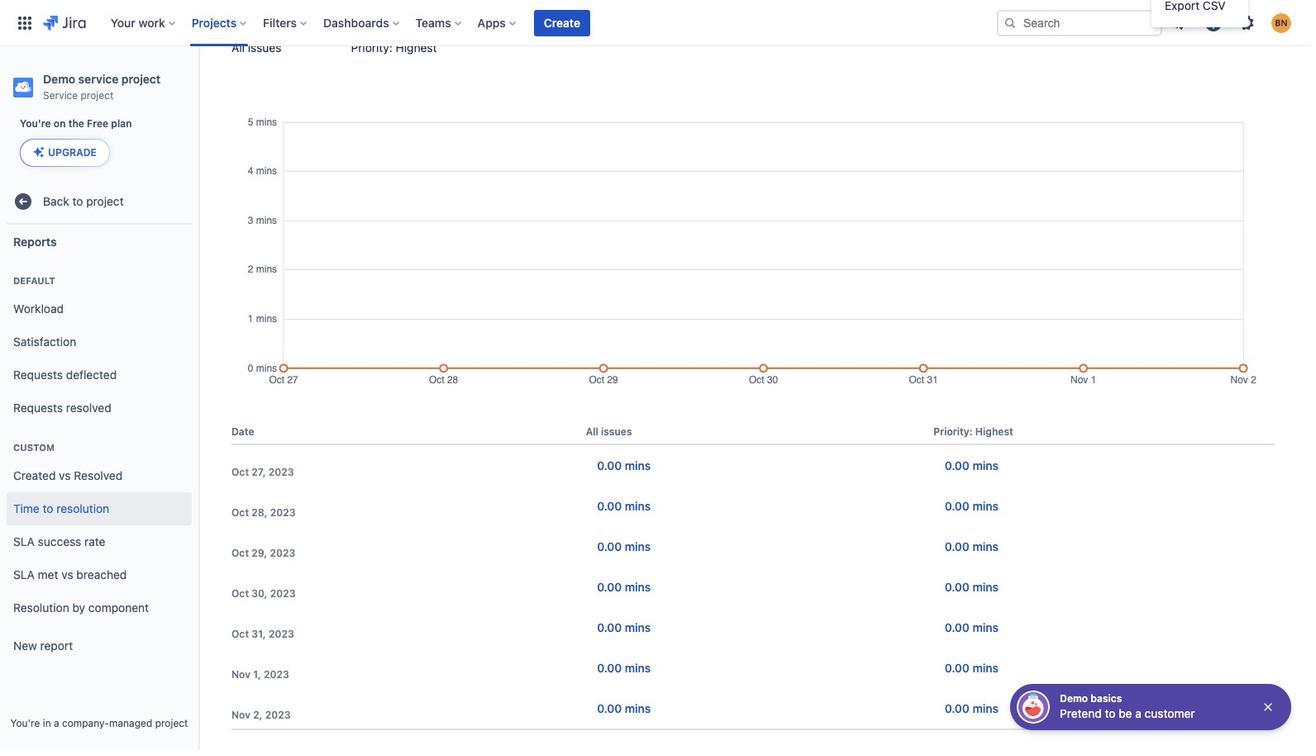 Task type: vqa. For each thing, say whether or not it's contained in the screenshot.
linking
no



Task type: locate. For each thing, give the bounding box(es) containing it.
search image
[[1004, 16, 1017, 29]]

to inside "demo basics pretend to be a customer"
[[1105, 707, 1116, 721]]

2023 for oct 28, 2023
[[270, 507, 296, 519]]

free
[[87, 117, 108, 130]]

upgrade button
[[21, 140, 109, 166]]

2 sla from the top
[[13, 568, 35, 582]]

1 requests from the top
[[13, 368, 63, 382]]

2,
[[253, 709, 263, 722]]

1 horizontal spatial priority:
[[934, 426, 973, 438]]

oct 27, 2023
[[232, 466, 294, 478]]

oct 30, 2023
[[232, 588, 296, 600]]

help image
[[1204, 13, 1224, 33]]

1 vertical spatial highest
[[976, 426, 1014, 438]]

27,
[[252, 466, 266, 478]]

0.00
[[232, 10, 272, 33], [351, 10, 392, 33], [597, 458, 622, 472], [945, 458, 970, 472], [597, 499, 622, 513], [945, 499, 970, 513], [597, 539, 622, 553], [945, 539, 970, 553], [597, 580, 622, 594], [945, 580, 970, 594], [597, 620, 622, 634], [945, 620, 970, 634], [597, 661, 622, 675], [945, 661, 970, 675], [597, 701, 622, 715], [945, 701, 970, 715]]

your work button
[[106, 10, 182, 36]]

settings image
[[1237, 13, 1257, 33]]

1 vertical spatial issues
[[601, 426, 632, 438]]

1 vertical spatial nov
[[232, 709, 251, 722]]

a
[[1136, 707, 1142, 721], [54, 718, 59, 730]]

0 horizontal spatial issues
[[248, 41, 282, 55]]

oct for oct 31, 2023
[[232, 628, 249, 641]]

0 horizontal spatial priority:
[[351, 41, 393, 55]]

2 horizontal spatial to
[[1105, 707, 1116, 721]]

1 horizontal spatial all
[[586, 426, 599, 438]]

created vs resolved link
[[7, 460, 192, 493]]

to inside group
[[43, 502, 53, 516]]

0 horizontal spatial all
[[232, 41, 245, 55]]

2023 right 27, on the bottom of the page
[[269, 466, 294, 478]]

1 vertical spatial demo
[[1060, 693, 1088, 705]]

2023 right 28, at the left of page
[[270, 507, 296, 519]]

1 oct from the top
[[232, 466, 249, 478]]

issues inside '0.00 mins all issues'
[[248, 41, 282, 55]]

2023 right 31,
[[269, 628, 294, 641]]

5 oct from the top
[[232, 628, 249, 641]]

3 oct from the top
[[232, 547, 249, 560]]

service
[[43, 89, 78, 102]]

2023 right 30, at left
[[270, 588, 296, 600]]

project
[[121, 72, 161, 86], [81, 89, 114, 102], [86, 194, 124, 208], [155, 718, 188, 730]]

you're left on
[[20, 117, 51, 130]]

highest
[[396, 41, 437, 55], [976, 426, 1014, 438]]

2 nov from the top
[[232, 709, 251, 722]]

you're left in
[[10, 718, 40, 730]]

2 oct from the top
[[232, 507, 249, 519]]

met
[[38, 568, 58, 582]]

jira image
[[43, 13, 86, 33], [43, 13, 86, 33]]

demo inside demo service project service project
[[43, 72, 75, 86]]

sla for sla success rate
[[13, 535, 35, 549]]

requests resolved
[[13, 401, 111, 415]]

1 horizontal spatial a
[[1136, 707, 1142, 721]]

demo up service
[[43, 72, 75, 86]]

to left be
[[1105, 707, 1116, 721]]

1 horizontal spatial demo
[[1060, 693, 1088, 705]]

custom
[[13, 442, 55, 453]]

pretend
[[1060, 707, 1102, 721]]

a right in
[[54, 718, 59, 730]]

2023
[[269, 466, 294, 478], [270, 507, 296, 519], [270, 547, 295, 560], [270, 588, 296, 600], [269, 628, 294, 641], [264, 669, 289, 681], [265, 709, 291, 722]]

to
[[72, 194, 83, 208], [43, 502, 53, 516], [1105, 707, 1116, 721]]

29,
[[252, 547, 267, 560]]

to for back
[[72, 194, 83, 208]]

1 sla from the top
[[13, 535, 35, 549]]

1 horizontal spatial to
[[72, 194, 83, 208]]

new
[[13, 639, 37, 653]]

nov left 2,
[[232, 709, 251, 722]]

oct left 27, on the bottom of the page
[[232, 466, 249, 478]]

1 vertical spatial all
[[586, 426, 599, 438]]

upgrade
[[48, 146, 97, 159]]

28,
[[252, 507, 267, 519]]

oct left 29,
[[232, 547, 249, 560]]

2023 right 2,
[[265, 709, 291, 722]]

0.00 mins
[[597, 458, 651, 472], [945, 458, 999, 472], [597, 499, 651, 513], [945, 499, 999, 513], [597, 539, 651, 553], [945, 539, 999, 553], [597, 580, 651, 594], [945, 580, 999, 594], [597, 620, 651, 634], [945, 620, 999, 634], [597, 661, 651, 675], [945, 661, 999, 675], [597, 701, 651, 715], [945, 701, 999, 715]]

project right service
[[121, 72, 161, 86]]

create
[[544, 15, 580, 29]]

0 vertical spatial all
[[232, 41, 245, 55]]

1 vertical spatial priority:
[[934, 426, 973, 438]]

to right the back
[[72, 194, 83, 208]]

oct 29, 2023
[[232, 547, 295, 560]]

all
[[232, 41, 245, 55], [586, 426, 599, 438]]

projects button
[[187, 10, 253, 36]]

oct left 31,
[[232, 628, 249, 641]]

close image
[[1262, 701, 1275, 714]]

0 vertical spatial you're
[[20, 117, 51, 130]]

oct left 28, at the left of page
[[232, 507, 249, 519]]

0 vertical spatial to
[[72, 194, 83, 208]]

0 vertical spatial requests
[[13, 368, 63, 382]]

sla down time
[[13, 535, 35, 549]]

requests up custom
[[13, 401, 63, 415]]

banner containing your work
[[0, 0, 1311, 46]]

sla left met
[[13, 568, 35, 582]]

2023 right 29,
[[270, 547, 295, 560]]

0 vertical spatial vs
[[59, 469, 71, 483]]

deflected
[[66, 368, 117, 382]]

2023 for oct 29, 2023
[[270, 547, 295, 560]]

you're
[[20, 117, 51, 130], [10, 718, 40, 730]]

nov 1, 2023
[[232, 669, 289, 681]]

satisfaction
[[13, 335, 76, 349]]

demo inside "demo basics pretend to be a customer"
[[1060, 693, 1088, 705]]

0 horizontal spatial to
[[43, 502, 53, 516]]

0 vertical spatial demo
[[43, 72, 75, 86]]

sla
[[13, 535, 35, 549], [13, 568, 35, 582]]

be
[[1119, 707, 1132, 721]]

0 horizontal spatial demo
[[43, 72, 75, 86]]

2023 for oct 30, 2023
[[270, 588, 296, 600]]

0.00 inside 0.00 mins priority: highest
[[351, 10, 392, 33]]

a inside "demo basics pretend to be a customer"
[[1136, 707, 1142, 721]]

your
[[111, 15, 135, 29]]

0 vertical spatial priority:
[[351, 41, 393, 55]]

demo up pretend
[[1060, 693, 1088, 705]]

all inside '0.00 mins all issues'
[[232, 41, 245, 55]]

oct
[[232, 466, 249, 478], [232, 507, 249, 519], [232, 547, 249, 560], [232, 588, 249, 600], [232, 628, 249, 641]]

2023 right the 1,
[[264, 669, 289, 681]]

by
[[72, 601, 85, 615]]

oct 28, 2023
[[232, 507, 296, 519]]

issues
[[248, 41, 282, 55], [601, 426, 632, 438]]

banner
[[0, 0, 1311, 46]]

4 oct from the top
[[232, 588, 249, 600]]

apps
[[478, 15, 506, 29]]

a right be
[[1136, 707, 1142, 721]]

to right time
[[43, 502, 53, 516]]

1 vertical spatial sla
[[13, 568, 35, 582]]

0.00 inside '0.00 mins all issues'
[[232, 10, 272, 33]]

1 vertical spatial you're
[[10, 718, 40, 730]]

oct for oct 29, 2023
[[232, 547, 249, 560]]

mins inside '0.00 mins all issues'
[[277, 10, 318, 33]]

0 vertical spatial nov
[[232, 669, 251, 681]]

1 vertical spatial requests
[[13, 401, 63, 415]]

1 nov from the top
[[232, 669, 251, 681]]

vs right created
[[59, 469, 71, 483]]

nov left the 1,
[[232, 669, 251, 681]]

nov for nov 1, 2023
[[232, 669, 251, 681]]

vs
[[59, 469, 71, 483], [61, 568, 73, 582]]

2 vertical spatial to
[[1105, 707, 1116, 721]]

2 requests from the top
[[13, 401, 63, 415]]

demo basics pretend to be a customer
[[1060, 693, 1195, 721]]

oct for oct 28, 2023
[[232, 507, 249, 519]]

resolved
[[66, 401, 111, 415]]

vs right met
[[61, 568, 73, 582]]

requests down satisfaction
[[13, 368, 63, 382]]

oct left 30, at left
[[232, 588, 249, 600]]

sla success rate link
[[7, 526, 192, 559]]

report
[[40, 639, 73, 653]]

requests deflected
[[13, 368, 117, 382]]

date
[[232, 426, 254, 438]]

1,
[[253, 669, 261, 681]]

0 horizontal spatial highest
[[396, 41, 437, 55]]

0 vertical spatial issues
[[248, 41, 282, 55]]

primary element
[[10, 0, 997, 46]]

31,
[[252, 628, 266, 641]]

demo for demo service project
[[43, 72, 75, 86]]

0 vertical spatial sla
[[13, 535, 35, 549]]

nov
[[232, 669, 251, 681], [232, 709, 251, 722]]

1 vertical spatial to
[[43, 502, 53, 516]]

0 vertical spatial highest
[[396, 41, 437, 55]]

project right the back
[[86, 194, 124, 208]]

rate
[[84, 535, 105, 549]]

demo
[[43, 72, 75, 86], [1060, 693, 1088, 705]]



Task type: describe. For each thing, give the bounding box(es) containing it.
back to project
[[43, 194, 124, 208]]

requests deflected link
[[7, 359, 192, 392]]

your work
[[111, 15, 165, 29]]

2023 for oct 27, 2023
[[269, 466, 294, 478]]

sla met vs breached link
[[7, 559, 192, 592]]

2023 for nov 2, 2023
[[265, 709, 291, 722]]

created
[[13, 469, 56, 483]]

requests resolved link
[[7, 392, 192, 425]]

nov for nov 2, 2023
[[232, 709, 251, 722]]

apps button
[[473, 10, 522, 36]]

work
[[138, 15, 165, 29]]

you're for you're in a company-managed project
[[10, 718, 40, 730]]

custom group
[[7, 425, 192, 630]]

teams
[[416, 15, 451, 29]]

the
[[68, 117, 84, 130]]

resolution by component
[[13, 601, 149, 615]]

demo for demo basics
[[1060, 693, 1088, 705]]

reports
[[13, 234, 57, 248]]

filters button
[[258, 10, 313, 36]]

resolution
[[13, 601, 69, 615]]

time to resolution
[[13, 502, 109, 516]]

resolution
[[56, 502, 109, 516]]

success
[[38, 535, 81, 549]]

default
[[13, 275, 55, 286]]

30,
[[252, 588, 267, 600]]

back
[[43, 194, 69, 208]]

new report
[[13, 639, 73, 653]]

dashboards button
[[318, 10, 406, 36]]

appswitcher icon image
[[15, 13, 35, 33]]

on
[[54, 117, 66, 130]]

oct for oct 27, 2023
[[232, 466, 249, 478]]

mins inside 0.00 mins priority: highest
[[396, 10, 437, 33]]

Search field
[[997, 10, 1163, 36]]

you're on the free plan
[[20, 117, 132, 130]]

you're for you're on the free plan
[[20, 117, 51, 130]]

requests for requests deflected
[[13, 368, 63, 382]]

0 horizontal spatial a
[[54, 718, 59, 730]]

dashboards
[[323, 15, 389, 29]]

resolved
[[74, 469, 123, 483]]

1 vertical spatial vs
[[61, 568, 73, 582]]

new report link
[[7, 630, 192, 663]]

oct for oct 30, 2023
[[232, 588, 249, 600]]

satisfaction link
[[7, 326, 192, 359]]

to for time
[[43, 502, 53, 516]]

2023 for nov 1, 2023
[[264, 669, 289, 681]]

breached
[[76, 568, 127, 582]]

0.00 mins priority: highest
[[351, 10, 437, 55]]

managed
[[109, 718, 152, 730]]

your profile and settings image
[[1272, 13, 1292, 33]]

created vs resolved
[[13, 469, 123, 483]]

workload link
[[7, 293, 192, 326]]

resolution by component link
[[7, 592, 192, 625]]

project down service
[[81, 89, 114, 102]]

1 horizontal spatial issues
[[601, 426, 632, 438]]

priority: highest
[[934, 426, 1014, 438]]

company-
[[62, 718, 109, 730]]

component
[[88, 601, 149, 615]]

basics
[[1091, 693, 1122, 705]]

projects
[[192, 15, 237, 29]]

sla met vs breached
[[13, 568, 127, 582]]

customer
[[1145, 707, 1195, 721]]

oct 31, 2023
[[232, 628, 294, 641]]

project right "managed"
[[155, 718, 188, 730]]

in
[[43, 718, 51, 730]]

back to project link
[[7, 185, 192, 218]]

nov 2, 2023
[[232, 709, 291, 722]]

default group
[[7, 258, 192, 430]]

priority: inside 0.00 mins priority: highest
[[351, 41, 393, 55]]

sla for sla met vs breached
[[13, 568, 35, 582]]

sla success rate
[[13, 535, 105, 549]]

sidebar navigation image
[[180, 66, 217, 99]]

filters
[[263, 15, 297, 29]]

1 horizontal spatial highest
[[976, 426, 1014, 438]]

all issues
[[586, 426, 632, 438]]

service
[[78, 72, 118, 86]]

teams button
[[411, 10, 468, 36]]

highest inside 0.00 mins priority: highest
[[396, 41, 437, 55]]

time to resolution link
[[7, 493, 192, 526]]

requests for requests resolved
[[13, 401, 63, 415]]

2023 for oct 31, 2023
[[269, 628, 294, 641]]

demo service project service project
[[43, 72, 161, 102]]

time
[[13, 502, 40, 516]]

you're in a company-managed project
[[10, 718, 188, 730]]

notifications image
[[1171, 13, 1191, 33]]

workload
[[13, 301, 64, 316]]

0.00 mins all issues
[[232, 10, 318, 55]]

plan
[[111, 117, 132, 130]]

create button
[[534, 10, 590, 36]]



